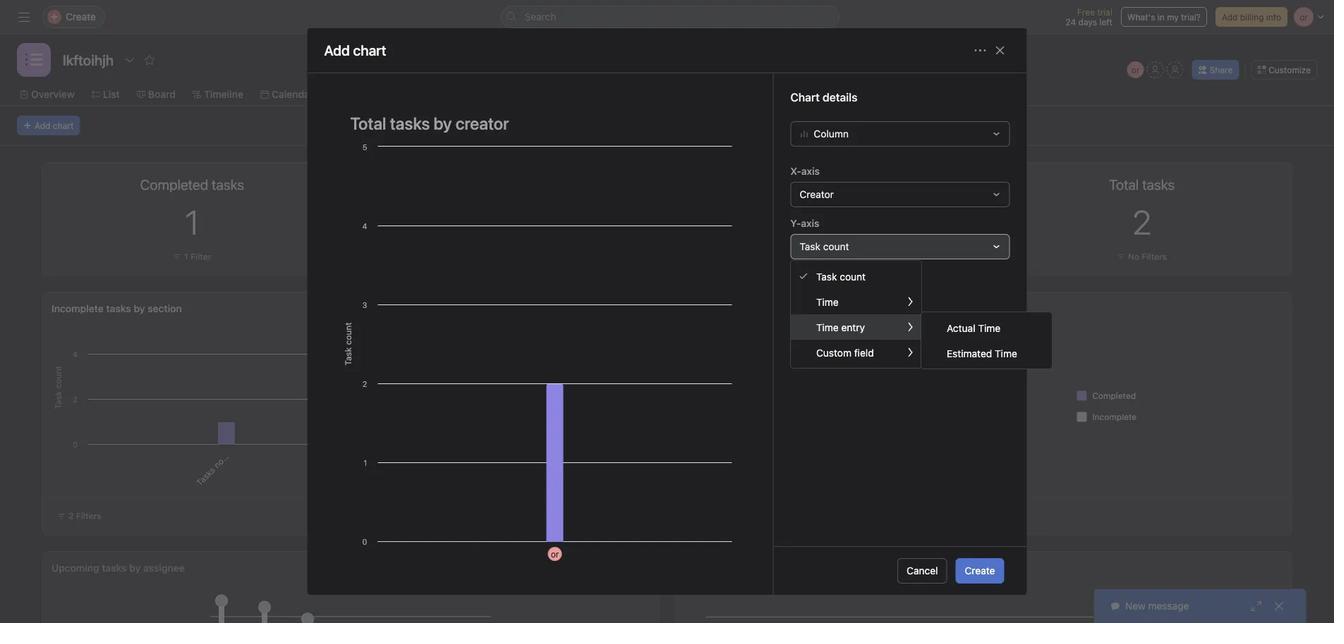 Task type: locate. For each thing, give the bounding box(es) containing it.
1 vertical spatial section
[[234, 420, 262, 448]]

axis for x-
[[801, 165, 820, 177]]

1 vertical spatial incomplete
[[1092, 412, 1137, 422]]

1 horizontal spatial incomplete
[[1092, 412, 1137, 422]]

khvjgfjh
[[479, 451, 508, 480]]

add left 'billing'
[[1222, 12, 1238, 22]]

section inside tasks not in a section
[[234, 420, 262, 448]]

time for time in section
[[947, 322, 969, 334]]

field down time entry link
[[854, 347, 874, 359]]

time down "time to complete"
[[947, 322, 969, 334]]

time for time to complete
[[947, 297, 969, 309]]

0 vertical spatial task
[[800, 241, 821, 252]]

filters up completion status
[[791, 282, 823, 296]]

trial?
[[1181, 12, 1201, 22]]

no
[[1128, 252, 1140, 262]]

0 vertical spatial 2
[[1132, 202, 1152, 242]]

0 horizontal spatial add
[[35, 121, 50, 131]]

0 vertical spatial or
[[1132, 65, 1140, 75]]

1 filter for 0
[[817, 252, 845, 262]]

1 horizontal spatial 1 filter
[[817, 252, 845, 262]]

or button
[[1127, 61, 1144, 78]]

time left to
[[947, 297, 969, 309]]

2 filters
[[68, 512, 101, 521]]

filter for 1
[[191, 252, 211, 262]]

tasks left "by"
[[710, 303, 735, 315]]

add inside add chart button
[[35, 121, 50, 131]]

free trial 24 days left
[[1066, 7, 1113, 27]]

1 vertical spatial or
[[551, 550, 559, 559]]

incomplete
[[52, 303, 104, 315], [1092, 412, 1137, 422]]

2 vertical spatial filters
[[76, 512, 101, 521]]

task down y-axis
[[800, 241, 821, 252]]

count up task count link
[[823, 241, 849, 252]]

0 horizontal spatial incomplete
[[52, 303, 104, 315]]

info
[[1266, 12, 1281, 22]]

1 horizontal spatial filters
[[791, 282, 823, 296]]

or inside button
[[1132, 65, 1140, 75]]

time to complete
[[947, 297, 1026, 309]]

0 vertical spatial incomplete
[[52, 303, 104, 315]]

1 horizontal spatial 1 button
[[502, 202, 516, 242]]

completion status
[[752, 303, 835, 315]]

field
[[854, 347, 874, 359], [1019, 348, 1039, 359]]

time for time in custom field
[[947, 348, 969, 359]]

1 vertical spatial task
[[816, 271, 837, 282]]

1 filter from the left
[[191, 252, 211, 262]]

24
[[1066, 17, 1076, 27]]

column
[[814, 128, 849, 140]]

in inside tasks not in a section
[[223, 448, 234, 460]]

1 filter button for 0
[[803, 250, 848, 264]]

0 vertical spatial axis
[[801, 165, 820, 177]]

time to complete link
[[921, 290, 1064, 315]]

2 1 filter from the left
[[817, 252, 845, 262]]

count
[[823, 241, 849, 252], [840, 271, 866, 282]]

not
[[212, 454, 228, 471]]

1
[[185, 202, 199, 242], [502, 202, 516, 242], [184, 252, 188, 262], [817, 252, 821, 262]]

add chart
[[324, 42, 386, 58]]

add left chart
[[35, 121, 50, 131]]

task count button
[[791, 234, 1010, 260]]

0 horizontal spatial close image
[[995, 45, 1006, 56]]

0 horizontal spatial or
[[551, 550, 559, 559]]

1 vertical spatial axis
[[801, 218, 819, 229]]

0 horizontal spatial filter
[[191, 252, 211, 262]]

overview link
[[20, 87, 75, 102]]

2 up upcoming on the left bottom of the page
[[68, 512, 74, 521]]

0 horizontal spatial 1 filter button
[[169, 250, 215, 264]]

time in section link
[[921, 315, 1064, 341]]

time up time entry
[[816, 296, 839, 308]]

1 filter button
[[169, 250, 215, 264], [803, 250, 848, 264]]

expand new message image
[[1251, 601, 1262, 612]]

in for custom
[[972, 348, 980, 359]]

tasks
[[106, 303, 131, 315], [710, 303, 735, 315], [102, 563, 127, 574]]

0 horizontal spatial filters
[[76, 512, 101, 521]]

0 horizontal spatial 1 button
[[185, 202, 199, 242]]

2 up no filters button
[[1132, 202, 1152, 242]]

task up time link
[[816, 271, 837, 282]]

left
[[1100, 17, 1113, 27]]

None text field
[[59, 47, 117, 73]]

2 1 filter button from the left
[[803, 250, 848, 264]]

1 1 filter from the left
[[184, 252, 211, 262]]

or
[[1132, 65, 1140, 75], [551, 550, 559, 559]]

cancel button
[[898, 559, 947, 584]]

billing
[[1240, 12, 1264, 22]]

task count up time link
[[816, 271, 866, 282]]

2 axis from the top
[[801, 218, 819, 229]]

overview
[[31, 89, 75, 100]]

1 filter button down '0'
[[803, 250, 848, 264]]

axis for y-
[[801, 218, 819, 229]]

1 horizontal spatial filter
[[824, 252, 845, 262]]

time
[[816, 296, 839, 308], [947, 297, 969, 309], [816, 322, 839, 333], [947, 322, 969, 334], [947, 348, 969, 359]]

axis
[[801, 165, 820, 177], [801, 218, 819, 229]]

2 horizontal spatial filters
[[1142, 252, 1167, 262]]

1 horizontal spatial add
[[1222, 12, 1238, 22]]

by section
[[134, 303, 182, 315]]

add chart button
[[17, 116, 80, 135]]

1 vertical spatial 2
[[68, 512, 74, 521]]

task count down y-axis
[[800, 241, 849, 252]]

1 filter for 1
[[184, 252, 211, 262]]

2 for 2 filters
[[68, 512, 74, 521]]

filters up upcoming on the left bottom of the page
[[76, 512, 101, 521]]

time left "entry"
[[816, 322, 839, 333]]

1 axis from the top
[[801, 165, 820, 177]]

close image
[[995, 45, 1006, 56], [1274, 601, 1285, 612]]

1 1 filter button from the left
[[169, 250, 215, 264]]

1 vertical spatial add
[[35, 121, 50, 131]]

2 inside button
[[68, 512, 74, 521]]

add inside add billing info button
[[1222, 12, 1238, 22]]

days
[[1079, 17, 1097, 27]]

in
[[1158, 12, 1165, 22], [972, 322, 980, 334], [972, 348, 980, 359], [223, 448, 234, 460]]

axis down creator at the top
[[801, 218, 819, 229]]

create
[[965, 566, 995, 577]]

1 filter button up 'by section'
[[169, 250, 215, 264]]

axis up creator at the top
[[801, 165, 820, 177]]

in inside button
[[1158, 12, 1165, 22]]

time in custom field link
[[921, 341, 1064, 366]]

list image
[[25, 52, 42, 68]]

1 vertical spatial count
[[840, 271, 866, 282]]

task
[[800, 241, 821, 252], [816, 271, 837, 282], [685, 563, 706, 574]]

0 horizontal spatial 2
[[68, 512, 74, 521]]

0 vertical spatial task count
[[800, 241, 849, 252]]

by assignee
[[129, 563, 185, 574]]

tasks for by assignee
[[102, 563, 127, 574]]

upcoming
[[52, 563, 99, 574]]

tasks left 'by section'
[[106, 303, 131, 315]]

filters right no on the top right of the page
[[1142, 252, 1167, 262]]

close image right expand new message icon at the right bottom
[[1274, 601, 1285, 612]]

task count
[[800, 241, 849, 252], [816, 271, 866, 282]]

1 horizontal spatial 2
[[1132, 202, 1152, 242]]

0 horizontal spatial section
[[234, 420, 262, 448]]

task left completion
[[685, 563, 706, 574]]

1 horizontal spatial or
[[1132, 65, 1140, 75]]

close image right more actions image
[[995, 45, 1006, 56]]

2
[[1132, 202, 1152, 242], [68, 512, 74, 521]]

y-
[[791, 218, 801, 229]]

completed tasks
[[140, 176, 244, 193]]

over time
[[763, 563, 807, 574]]

a
[[229, 443, 239, 453]]

1 horizontal spatial section
[[983, 322, 1016, 334]]

2 filter from the left
[[824, 252, 845, 262]]

1 filter
[[184, 252, 211, 262], [817, 252, 845, 262]]

filters
[[1142, 252, 1167, 262], [791, 282, 823, 296], [76, 512, 101, 521]]

0
[[815, 202, 836, 242]]

in for section
[[972, 322, 980, 334]]

1 horizontal spatial 1 filter button
[[803, 250, 848, 264]]

tasks right upcoming on the left bottom of the page
[[102, 563, 127, 574]]

field right custom at bottom
[[1019, 348, 1039, 359]]

count up time link
[[840, 271, 866, 282]]

calendar link
[[260, 87, 314, 102]]

0 vertical spatial add
[[1222, 12, 1238, 22]]

0 vertical spatial filters
[[1142, 252, 1167, 262]]

0 vertical spatial count
[[823, 241, 849, 252]]

time down the time in section
[[947, 348, 969, 359]]

0 horizontal spatial 1 filter
[[184, 252, 211, 262]]

1 vertical spatial close image
[[1274, 601, 1285, 612]]



Task type: vqa. For each thing, say whether or not it's contained in the screenshot.
Nov 1
no



Task type: describe. For each thing, give the bounding box(es) containing it.
column button
[[791, 121, 1010, 147]]

what's
[[1127, 12, 1155, 22]]

timeline link
[[193, 87, 243, 102]]

1 1 button from the left
[[185, 202, 199, 242]]

completion
[[709, 563, 761, 574]]

1 horizontal spatial close image
[[1274, 601, 1285, 612]]

by
[[738, 303, 749, 315]]

no filters
[[1128, 252, 1167, 262]]

creator button
[[791, 182, 1010, 207]]

overdue tasks
[[781, 176, 870, 193]]

board link
[[137, 87, 176, 102]]

my
[[1167, 12, 1179, 22]]

2 1 button from the left
[[502, 202, 516, 242]]

x-axis
[[791, 165, 820, 177]]

timeline
[[204, 89, 243, 100]]

filter for 0
[[824, 252, 845, 262]]

x-
[[791, 165, 801, 177]]

time entry
[[816, 322, 865, 333]]

search
[[525, 11, 556, 23]]

1 filter button for 1
[[169, 250, 215, 264]]

add for add chart
[[35, 121, 50, 131]]

calendar
[[272, 89, 314, 100]]

1 horizontal spatial field
[[1019, 348, 1039, 359]]

tasks for by section
[[106, 303, 131, 315]]

in for my
[[1158, 12, 1165, 22]]

cancel
[[907, 566, 938, 577]]

custom
[[983, 348, 1016, 359]]

count inside task count 'dropdown button'
[[823, 241, 849, 252]]

more actions image
[[975, 45, 986, 56]]

filters for incomplete tasks by section
[[76, 512, 101, 521]]

time in custom field
[[947, 348, 1039, 359]]

upcoming tasks by assignee
[[52, 563, 185, 574]]

2 vertical spatial task
[[685, 563, 706, 574]]

add for add billing info
[[1222, 12, 1238, 22]]

0 vertical spatial close image
[[995, 45, 1006, 56]]

time for time entry
[[816, 322, 839, 333]]

complete
[[984, 297, 1026, 309]]

0 vertical spatial section
[[983, 322, 1016, 334]]

custom field
[[816, 347, 874, 359]]

trial
[[1097, 7, 1113, 17]]

task inside 'dropdown button'
[[800, 241, 821, 252]]

tasks not in a section
[[194, 420, 262, 488]]

creator
[[800, 189, 834, 200]]

list link
[[92, 87, 120, 102]]

what's in my trial? button
[[1121, 7, 1207, 27]]

search button
[[501, 6, 839, 28]]

share
[[1210, 65, 1233, 75]]

task count link
[[791, 264, 921, 289]]

share button
[[1192, 60, 1239, 80]]

completed
[[1092, 391, 1136, 401]]

entry
[[841, 322, 865, 333]]

task count inside 'dropdown button'
[[800, 241, 849, 252]]

free
[[1077, 7, 1095, 17]]

board
[[148, 89, 176, 100]]

chart details
[[791, 91, 858, 104]]

time for time
[[816, 296, 839, 308]]

Total tasks by creator text field
[[341, 107, 739, 140]]

to
[[972, 297, 981, 309]]

add billing info button
[[1216, 7, 1288, 27]]

total tasks
[[1109, 176, 1175, 193]]

incomplete for incomplete
[[1092, 412, 1137, 422]]

y-axis
[[791, 218, 819, 229]]

1 vertical spatial filters
[[791, 282, 823, 296]]

0 horizontal spatial field
[[854, 347, 874, 359]]

incomplete for incomplete tasks by section
[[52, 303, 104, 315]]

incomplete tasks by section
[[52, 303, 182, 315]]

task completion over time
[[685, 563, 807, 574]]

2 button
[[1132, 202, 1152, 242]]

time entry link
[[791, 315, 921, 340]]

what's in my trial?
[[1127, 12, 1201, 22]]

tasks
[[194, 465, 217, 488]]

no filters button
[[1113, 250, 1171, 264]]

chart
[[53, 121, 74, 131]]

1 vertical spatial task count
[[816, 271, 866, 282]]

add to starred image
[[144, 54, 155, 66]]

total
[[685, 303, 708, 315]]

new message
[[1125, 601, 1189, 612]]

2 for 2
[[1132, 202, 1152, 242]]

count inside task count link
[[840, 271, 866, 282]]

custom field link
[[791, 340, 921, 365]]

search list box
[[501, 6, 839, 28]]

0 button
[[815, 202, 836, 242]]

tasks for by
[[710, 303, 735, 315]]

list
[[103, 89, 120, 100]]

2 filters button
[[51, 507, 108, 526]]

time in section
[[947, 322, 1016, 334]]

add chart
[[35, 121, 74, 131]]

add billing info
[[1222, 12, 1281, 22]]

total tasks by completion status
[[685, 303, 835, 315]]

create button
[[956, 559, 1004, 584]]

time link
[[791, 289, 921, 315]]

filters for total tasks
[[1142, 252, 1167, 262]]

custom
[[816, 347, 852, 359]]



